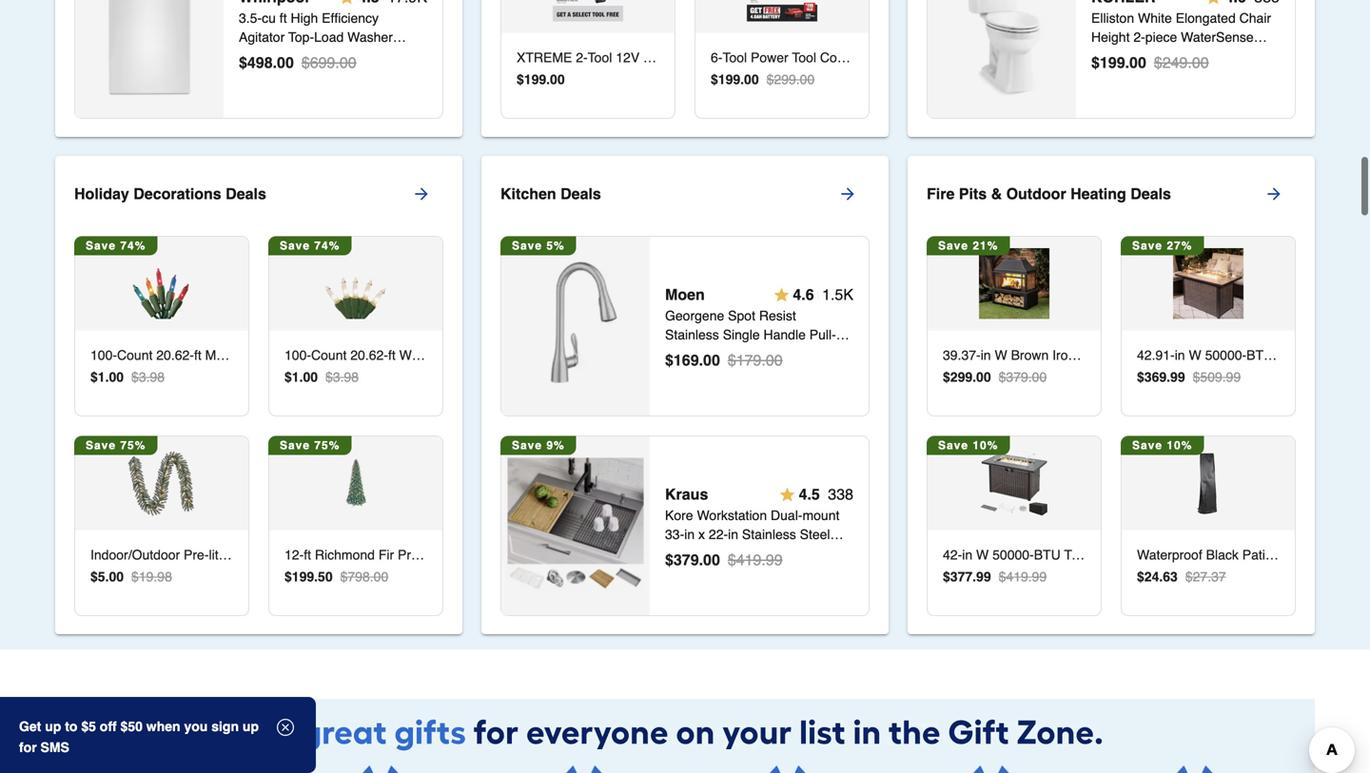 Task type: vqa. For each thing, say whether or not it's contained in the screenshot.
'piece'
yes



Task type: describe. For each thing, give the bounding box(es) containing it.
. inside 39.37-in w brown iron wood-burning fire pit $ 299 . 00 $379.00
[[973, 370, 976, 385]]

$299.00
[[767, 72, 815, 87]]

rating filled image for $419.99
[[780, 487, 795, 502]]

4.6 1.5k
[[793, 286, 854, 303]]

height
[[1091, 30, 1130, 45]]

wood-
[[1079, 348, 1118, 363]]

2 1 from the left
[[292, 370, 299, 385]]

high
[[291, 11, 318, 26]]

holiday
[[74, 185, 129, 203]]

$ 379 . 00 $419.99
[[665, 551, 783, 569]]

199 for $ 199 . 50 $798.00
[[292, 569, 314, 585]]

single inside georgene spot resist stainless single handle pull- down kitchen faucet with deck plate
[[723, 327, 760, 343]]

get
[[19, 719, 41, 735]]

$ 199 . 00 $249.00
[[1091, 54, 1209, 71]]

spot
[[728, 308, 756, 323]]

save 9%
[[512, 439, 565, 452]]

arrow right image
[[1265, 185, 1284, 204]]

1 1 from the left
[[98, 370, 105, 385]]

save 75% for 00
[[86, 439, 146, 452]]

9%
[[547, 439, 565, 452]]

w
[[995, 348, 1007, 363]]

fire pits & outdoor heating deals
[[927, 185, 1171, 203]]

$27.37
[[1186, 569, 1226, 585]]

georgene
[[665, 308, 724, 323]]

$798.00
[[340, 569, 388, 585]]

georgene spot resist stainless single handle pull- down kitchen faucet with deck plate
[[665, 308, 851, 381]]

2 save 74% from the left
[[280, 239, 340, 253]]

ft
[[280, 11, 287, 26]]

faucet
[[749, 346, 790, 362]]

1 $ 1 . 00 $3.98 from the left
[[90, 370, 165, 385]]

$ 199 . 00
[[517, 72, 565, 87]]

off
[[100, 719, 117, 735]]

unexpected gifts. image
[[293, 766, 466, 774]]

3.5-cu ft high efficiency agitator top-load washer (white)
[[239, 11, 393, 64]]

get great gifts for everyone on your list in the gift zone. image
[[55, 699, 1315, 766]]

deals inside fire pits & outdoor heating deals link
[[1131, 185, 1171, 203]]

kitchen deals
[[501, 185, 601, 203]]

stainless inside "kore workstation dual-mount 33-in x 22-in stainless steel single bowl 2-hole workstation kitchen sink"
[[742, 527, 796, 542]]

fire pits & outdoor heating image for $419.99
[[979, 448, 1050, 519]]

$ 377 . 99 $419.99
[[943, 569, 1047, 585]]

5%
[[547, 239, 565, 253]]

50
[[318, 569, 333, 585]]

handle
[[764, 327, 806, 343]]

chair
[[1240, 11, 1271, 26]]

deals inside kitchen deals link
[[561, 185, 601, 203]]

hole
[[750, 546, 778, 561]]

299
[[950, 370, 973, 385]]

under 20 dollars. image
[[700, 766, 874, 774]]

pits
[[959, 185, 987, 203]]

&
[[991, 185, 1002, 203]]

kitchen image for kraus
[[508, 458, 644, 594]]

4.5
[[799, 486, 820, 503]]

bathroom image
[[934, 0, 1070, 97]]

when
[[146, 719, 180, 735]]

21%
[[973, 239, 999, 253]]

kore workstation dual-mount 33-in x 22-in stainless steel single bowl 2-hole workstation kitchen sink
[[665, 508, 852, 580]]

2 $ 1 . 00 $3.98 from the left
[[285, 370, 359, 385]]

$179.00
[[728, 352, 783, 369]]

soft
[[1091, 49, 1115, 64]]

under 50 dollars. image
[[904, 766, 1077, 774]]

99 for 377
[[976, 569, 991, 585]]

$ 369 . 99 $509.99
[[1137, 370, 1241, 385]]

$379.00
[[999, 370, 1047, 385]]

holiday decorations deals
[[74, 185, 266, 203]]

369
[[1145, 370, 1167, 385]]

338
[[828, 486, 854, 503]]

$419.99 for $ 379 . 00 $419.99
[[728, 551, 783, 569]]

save 75% for 50
[[280, 439, 340, 452]]

elliston white elongated chair height 2-piece watersense soft close toilet 12-in rough-in 1.28-gpf
[[1091, 11, 1279, 83]]

elliston
[[1091, 11, 1134, 26]]

piece
[[1146, 30, 1177, 45]]

sms
[[40, 740, 69, 756]]

burning
[[1118, 348, 1164, 363]]

$509.99
[[1193, 370, 1241, 385]]

under 100 dollars. image
[[1108, 766, 1281, 774]]

agitator
[[239, 30, 285, 45]]

arrow right image for holiday decorations deals
[[412, 185, 431, 204]]

for
[[19, 740, 37, 756]]

deck
[[821, 346, 851, 362]]

decorations
[[133, 185, 221, 203]]

x
[[698, 527, 705, 542]]

in up bowl
[[728, 527, 738, 542]]

1 vertical spatial workstation
[[781, 546, 852, 561]]

$ 5 . 00 $19.98
[[90, 569, 172, 585]]

washer
[[347, 30, 393, 45]]

10% for 63
[[1167, 439, 1193, 452]]

iron
[[1053, 348, 1076, 363]]

save 21%
[[938, 239, 999, 253]]

kitchen image for moen
[[508, 258, 644, 395]]

arrow right image for kitchen deals
[[838, 185, 857, 204]]

fire pits & outdoor heating image for $27.37
[[1173, 448, 1244, 519]]

steel
[[800, 527, 830, 542]]



Task type: locate. For each thing, give the bounding box(es) containing it.
arrow right image
[[412, 185, 431, 204], [838, 185, 857, 204]]

deals inside holiday decorations deals link
[[226, 185, 266, 203]]

1 horizontal spatial save 75%
[[280, 439, 340, 452]]

0 horizontal spatial 74%
[[120, 239, 146, 253]]

99
[[1171, 370, 1185, 385], [976, 569, 991, 585]]

199 for $ 199 . 00
[[524, 72, 546, 87]]

10% down w in the top right of the page
[[973, 439, 999, 452]]

75% for 50
[[314, 439, 340, 452]]

1 save 75% from the left
[[86, 439, 146, 452]]

4.5 338
[[799, 486, 854, 503]]

1 horizontal spatial workstation
[[781, 546, 852, 561]]

1 horizontal spatial $ 1 . 00 $3.98
[[285, 370, 359, 385]]

0 horizontal spatial up
[[45, 719, 61, 735]]

save 75%
[[86, 439, 146, 452], [280, 439, 340, 452]]

1 vertical spatial stainless
[[742, 527, 796, 542]]

top-
[[288, 30, 314, 45]]

2- up close at the right top of the page
[[1134, 30, 1146, 45]]

rating filled image up resist
[[774, 287, 789, 303]]

(white)
[[239, 49, 282, 64]]

0 vertical spatial kitchen
[[501, 185, 556, 203]]

1 kitchen image from the top
[[508, 258, 644, 395]]

elongated
[[1176, 11, 1236, 26]]

stainless down the georgene at the top
[[665, 327, 719, 343]]

in down watersense
[[1210, 49, 1221, 64]]

$ inside 39.37-in w brown iron wood-burning fire pit $ 299 . 00 $379.00
[[943, 370, 950, 385]]

kitchen down bowl
[[665, 565, 710, 580]]

2 up from the left
[[243, 719, 259, 735]]

$3.98
[[131, 370, 165, 385], [325, 370, 359, 385]]

cu
[[262, 11, 276, 26]]

in inside 39.37-in w brown iron wood-burning fire pit $ 299 . 00 $379.00
[[981, 348, 991, 363]]

1 vertical spatial rating filled image
[[774, 287, 789, 303]]

brown
[[1011, 348, 1049, 363]]

holiday decorations deals link
[[74, 171, 462, 217]]

$ 498 . 00 $699.00
[[239, 54, 357, 71]]

2 save 75% from the left
[[280, 439, 340, 452]]

1 $3.98 from the left
[[131, 370, 165, 385]]

$ 169 . 00 $179.00
[[665, 352, 783, 369]]

single down spot
[[723, 327, 760, 343]]

1 save 10% from the left
[[938, 439, 999, 452]]

00
[[277, 54, 294, 71], [1130, 54, 1147, 71], [550, 72, 565, 87], [744, 72, 759, 87], [703, 352, 720, 369], [109, 370, 124, 385], [303, 370, 318, 385], [976, 370, 991, 385], [703, 551, 720, 569], [109, 569, 124, 585]]

63
[[1163, 569, 1178, 585]]

4.6
[[793, 286, 814, 303]]

2 vertical spatial kitchen
[[665, 565, 710, 580]]

1 horizontal spatial single
[[723, 327, 760, 343]]

arrow right image inside holiday decorations deals link
[[412, 185, 431, 204]]

0 horizontal spatial $419.99
[[728, 551, 783, 569]]

74% down holiday decorations deals link
[[314, 239, 340, 253]]

33-
[[665, 527, 684, 542]]

377
[[950, 569, 973, 585]]

fire pits & outdoor heating image
[[979, 249, 1050, 319], [1173, 249, 1244, 319], [979, 448, 1050, 519], [1173, 448, 1244, 519]]

1 vertical spatial single
[[665, 546, 702, 561]]

fire left "pits"
[[927, 185, 955, 203]]

1 74% from the left
[[120, 239, 146, 253]]

$ 24 . 63 $27.37
[[1137, 569, 1226, 585]]

arrow right image inside kitchen deals link
[[838, 185, 857, 204]]

stainless up hole in the right of the page
[[742, 527, 796, 542]]

10% for 99
[[973, 439, 999, 452]]

2 vertical spatial rating filled image
[[780, 487, 795, 502]]

heating
[[1071, 185, 1126, 203]]

1 vertical spatial 2-
[[738, 546, 750, 561]]

kitchen up save 5%
[[501, 185, 556, 203]]

0 horizontal spatial stainless
[[665, 327, 719, 343]]

bowl
[[706, 546, 735, 561]]

save 74% down holiday
[[86, 239, 146, 253]]

3.5-
[[239, 11, 262, 26]]

plate
[[665, 365, 696, 381]]

in left w in the top right of the page
[[981, 348, 991, 363]]

tools image
[[553, 0, 623, 22], [747, 0, 818, 22]]

1 75% from the left
[[120, 439, 146, 452]]

to
[[65, 719, 77, 735]]

pull-
[[810, 327, 836, 343]]

2 75% from the left
[[314, 439, 340, 452]]

$50
[[120, 719, 143, 735]]

under 10 dollars. image
[[497, 766, 670, 774]]

1 horizontal spatial 1
[[292, 370, 299, 385]]

1 horizontal spatial stainless
[[742, 527, 796, 542]]

save 5%
[[512, 239, 565, 253]]

rating filled image up efficiency
[[339, 0, 354, 5]]

workstation up 22-
[[697, 508, 767, 523]]

kitchen deals link
[[501, 171, 889, 217]]

watersense
[[1181, 30, 1254, 45]]

gpf
[[1122, 68, 1149, 83]]

0 horizontal spatial 99
[[976, 569, 991, 585]]

1 horizontal spatial arrow right image
[[838, 185, 857, 204]]

kitchen
[[501, 185, 556, 203], [701, 346, 745, 362], [665, 565, 710, 580]]

1 horizontal spatial 75%
[[314, 439, 340, 452]]

tools image for $299.00
[[747, 0, 818, 22]]

appliances image
[[81, 0, 218, 97]]

pit
[[1195, 348, 1210, 363]]

0 vertical spatial 99
[[1171, 370, 1185, 385]]

down
[[665, 346, 697, 362]]

2 horizontal spatial deals
[[1131, 185, 1171, 203]]

1 vertical spatial 99
[[976, 569, 991, 585]]

1 horizontal spatial tools image
[[747, 0, 818, 22]]

1 vertical spatial kitchen
[[701, 346, 745, 362]]

1 vertical spatial kitchen image
[[508, 458, 644, 594]]

2 tools image from the left
[[747, 0, 818, 22]]

0 vertical spatial single
[[723, 327, 760, 343]]

2 save 10% from the left
[[1132, 439, 1193, 452]]

in left x
[[684, 527, 695, 542]]

1
[[98, 370, 105, 385], [292, 370, 299, 385]]

1 horizontal spatial deals
[[561, 185, 601, 203]]

1 horizontal spatial save 10%
[[1132, 439, 1193, 452]]

0 horizontal spatial fire
[[927, 185, 955, 203]]

rating filled image
[[1206, 0, 1221, 5]]

kitchen image down 9%
[[508, 458, 644, 594]]

2-
[[1134, 30, 1146, 45], [738, 546, 750, 561]]

0 horizontal spatial workstation
[[697, 508, 767, 523]]

2 deals from the left
[[561, 185, 601, 203]]

deals up 5%
[[561, 185, 601, 203]]

holiday decorations image
[[126, 249, 197, 319], [321, 249, 391, 319], [126, 448, 197, 519], [321, 448, 391, 519]]

mount
[[803, 508, 840, 523]]

fire pits & outdoor heating image for $509.99
[[1173, 249, 1244, 319]]

74% down holiday
[[120, 239, 146, 253]]

rating filled image for $179.00
[[774, 287, 789, 303]]

rating filled image
[[339, 0, 354, 5], [774, 287, 789, 303], [780, 487, 795, 502]]

0 vertical spatial rating filled image
[[339, 0, 354, 5]]

single inside "kore workstation dual-mount 33-in x 22-in stainless steel single bowl 2-hole workstation kitchen sink"
[[665, 546, 702, 561]]

$419.99 for $ 377 . 99 $419.99
[[999, 569, 1047, 585]]

workstation down steel
[[781, 546, 852, 561]]

kitchen image
[[508, 258, 644, 395], [508, 458, 644, 594]]

2 74% from the left
[[314, 239, 340, 253]]

2- inside "kore workstation dual-mount 33-in x 22-in stainless steel single bowl 2-hole workstation kitchen sink"
[[738, 546, 750, 561]]

12-
[[1191, 49, 1210, 64]]

single
[[723, 327, 760, 343], [665, 546, 702, 561]]

rating filled image for $699.00
[[339, 0, 354, 5]]

resist
[[759, 308, 796, 323]]

39.37-in w brown iron wood-burning fire pit $ 299 . 00 $379.00
[[943, 348, 1210, 385]]

kraus
[[665, 486, 708, 503]]

save
[[86, 239, 116, 253], [280, 239, 310, 253], [512, 239, 542, 253], [938, 239, 969, 253], [1132, 239, 1163, 253], [86, 439, 116, 452], [280, 439, 310, 452], [512, 439, 542, 452], [938, 439, 969, 452], [1132, 439, 1163, 452]]

0 vertical spatial fire
[[927, 185, 955, 203]]

1 horizontal spatial $419.99
[[999, 569, 1047, 585]]

save 10% for 377
[[938, 439, 999, 452]]

tools image up the $ 199 . 00 at the left
[[553, 0, 623, 22]]

$249.00
[[1154, 54, 1209, 71]]

2 arrow right image from the left
[[838, 185, 857, 204]]

0 horizontal spatial 75%
[[120, 439, 146, 452]]

tools image for 199
[[553, 0, 623, 22]]

1 horizontal spatial 74%
[[314, 239, 340, 253]]

dual-
[[771, 508, 803, 523]]

99 for 369
[[1171, 370, 1185, 385]]

199 for $ 199 . 00 $249.00
[[1100, 54, 1125, 71]]

up left "to"
[[45, 719, 61, 735]]

1 horizontal spatial up
[[243, 719, 259, 735]]

$699.00
[[302, 54, 357, 71]]

0 horizontal spatial save 74%
[[86, 239, 146, 253]]

498
[[247, 54, 273, 71]]

kitchen right "169"
[[701, 346, 745, 362]]

fire pits & outdoor heating image for $379.00
[[979, 249, 1050, 319]]

1.28-
[[1091, 68, 1122, 83]]

22-
[[709, 527, 728, 542]]

0 vertical spatial kitchen image
[[508, 258, 644, 395]]

tools image up $299.00
[[747, 0, 818, 22]]

single down "33-"
[[665, 546, 702, 561]]

1 up from the left
[[45, 719, 61, 735]]

0 horizontal spatial single
[[665, 546, 702, 561]]

load
[[314, 30, 344, 45]]

in inside elliston white elongated chair height 2-piece watersense soft close toilet 12-in rough-in 1.28-gpf
[[1210, 49, 1221, 64]]

2 $3.98 from the left
[[325, 370, 359, 385]]

save 74% down holiday decorations deals link
[[280, 239, 340, 253]]

sign
[[211, 719, 239, 735]]

0 horizontal spatial 1
[[98, 370, 105, 385]]

75% for 00
[[120, 439, 146, 452]]

$19.98
[[131, 569, 172, 585]]

0 horizontal spatial $3.98
[[131, 370, 165, 385]]

0 horizontal spatial save 10%
[[938, 439, 999, 452]]

1 vertical spatial $419.99
[[999, 569, 1047, 585]]

toilet
[[1157, 49, 1188, 64]]

1 save 74% from the left
[[86, 239, 146, 253]]

moen
[[665, 286, 705, 303]]

rough-
[[1225, 49, 1268, 64]]

deals right heating
[[1131, 185, 1171, 203]]

1 vertical spatial fire
[[1168, 348, 1191, 363]]

0 horizontal spatial 10%
[[973, 439, 999, 452]]

close
[[1119, 49, 1153, 64]]

1 horizontal spatial 2-
[[1134, 30, 1146, 45]]

0 horizontal spatial 2-
[[738, 546, 750, 561]]

stainless
[[665, 327, 719, 343], [742, 527, 796, 542]]

1 deals from the left
[[226, 185, 266, 203]]

2 kitchen image from the top
[[508, 458, 644, 594]]

kitchen inside georgene spot resist stainless single handle pull- down kitchen faucet with deck plate
[[701, 346, 745, 362]]

fire left pit
[[1168, 348, 1191, 363]]

deals right 'decorations'
[[226, 185, 266, 203]]

in
[[1268, 49, 1279, 64]]

kore
[[665, 508, 693, 523]]

0 vertical spatial 2-
[[1134, 30, 1146, 45]]

1 horizontal spatial 10%
[[1167, 439, 1193, 452]]

you
[[184, 719, 208, 735]]

get up to $5 off $50 when you sign up for sms
[[19, 719, 259, 756]]

deals
[[226, 185, 266, 203], [561, 185, 601, 203], [1131, 185, 1171, 203]]

kitchen inside "kore workstation dual-mount 33-in x 22-in stainless steel single bowl 2-hole workstation kitchen sink"
[[665, 565, 710, 580]]

sink
[[713, 565, 739, 580]]

.
[[273, 54, 277, 71], [1125, 54, 1130, 71], [546, 72, 550, 87], [740, 72, 744, 87], [699, 352, 703, 369], [105, 370, 109, 385], [299, 370, 303, 385], [973, 370, 976, 385], [1167, 370, 1171, 385], [699, 551, 703, 569], [105, 569, 109, 585], [314, 569, 318, 585], [973, 569, 976, 585], [1159, 569, 1163, 585]]

0 horizontal spatial arrow right image
[[412, 185, 431, 204]]

efficiency
[[322, 11, 379, 26]]

0 vertical spatial $419.99
[[728, 551, 783, 569]]

0 vertical spatial stainless
[[665, 327, 719, 343]]

1 10% from the left
[[973, 439, 999, 452]]

00 inside 39.37-in w brown iron wood-burning fire pit $ 299 . 00 $379.00
[[976, 370, 991, 385]]

10%
[[973, 439, 999, 452], [1167, 439, 1193, 452]]

fire inside 39.37-in w brown iron wood-burning fire pit $ 299 . 00 $379.00
[[1168, 348, 1191, 363]]

0 horizontal spatial deals
[[226, 185, 266, 203]]

1 horizontal spatial $3.98
[[325, 370, 359, 385]]

$ 1 . 00 $3.98
[[90, 370, 165, 385], [285, 370, 359, 385]]

0 horizontal spatial tools image
[[553, 0, 623, 22]]

save 10% down 299
[[938, 439, 999, 452]]

99 right 377 on the right of page
[[976, 569, 991, 585]]

1 horizontal spatial save 74%
[[280, 239, 340, 253]]

24
[[1145, 569, 1159, 585]]

up
[[45, 719, 61, 735], [243, 719, 259, 735]]

save 10% down 369
[[1132, 439, 1193, 452]]

10% down $ 369 . 99 $509.99
[[1167, 439, 1193, 452]]

0 vertical spatial workstation
[[697, 508, 767, 523]]

39.37-
[[943, 348, 981, 363]]

2- right bowl
[[738, 546, 750, 561]]

2 10% from the left
[[1167, 439, 1193, 452]]

rating filled image up dual-
[[780, 487, 795, 502]]

save 10% for 24
[[1132, 439, 1193, 452]]

stainless inside georgene spot resist stainless single handle pull- down kitchen faucet with deck plate
[[665, 327, 719, 343]]

1 horizontal spatial fire
[[1168, 348, 1191, 363]]

0 horizontal spatial save 75%
[[86, 439, 146, 452]]

0 horizontal spatial $ 1 . 00 $3.98
[[90, 370, 165, 385]]

save 27%
[[1132, 239, 1193, 253]]

3 deals from the left
[[1131, 185, 1171, 203]]

kitchen image down 5%
[[508, 258, 644, 395]]

199
[[1100, 54, 1125, 71], [524, 72, 546, 87], [718, 72, 740, 87], [292, 569, 314, 585]]

1 horizontal spatial 99
[[1171, 370, 1185, 385]]

1.5k
[[822, 286, 854, 303]]

2- inside elliston white elongated chair height 2-piece watersense soft close toilet 12-in rough-in 1.28-gpf
[[1134, 30, 1146, 45]]

199 for $ 199 . 00 $299.00
[[718, 72, 740, 87]]

up right sign
[[243, 719, 259, 735]]

$5
[[81, 719, 96, 735]]

1 tools image from the left
[[553, 0, 623, 22]]

99 right 369
[[1171, 370, 1185, 385]]

1 arrow right image from the left
[[412, 185, 431, 204]]

5
[[98, 569, 105, 585]]



